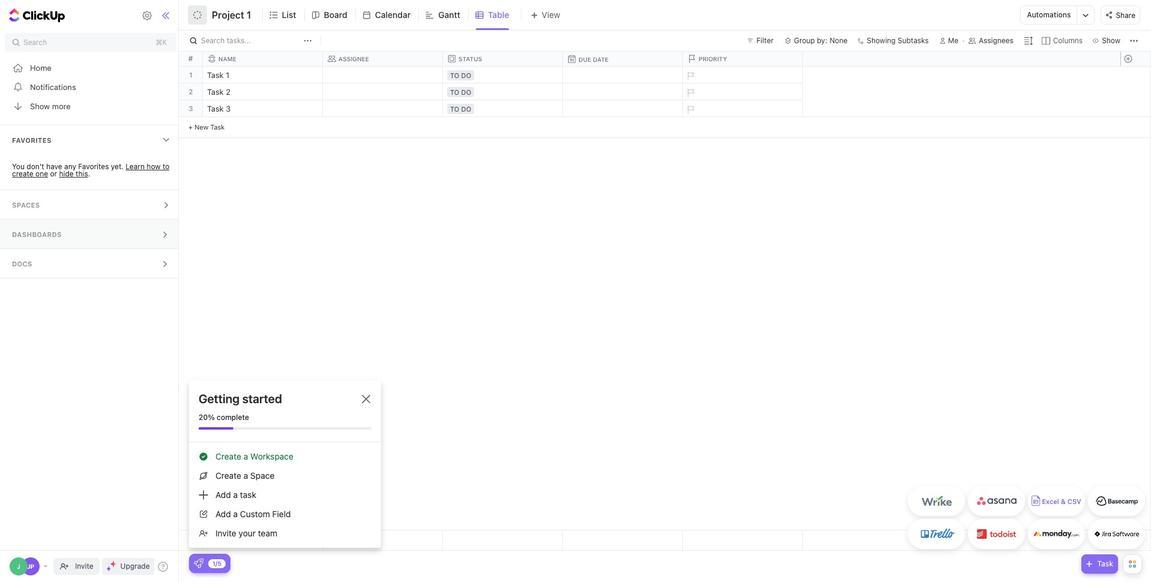 Task type: describe. For each thing, give the bounding box(es) containing it.
yet.
[[111, 162, 124, 171]]

filter
[[757, 36, 774, 45]]

assignees button
[[963, 34, 1019, 48]]

1 for project 1
[[247, 10, 251, 20]]

or hide this .
[[48, 169, 90, 178]]

name column header
[[203, 52, 325, 66]]

add for add a task
[[215, 490, 231, 500]]

any
[[64, 162, 76, 171]]

getting started
[[199, 392, 282, 406]]

set priority image
[[681, 67, 699, 85]]

view
[[542, 10, 560, 20]]

view button
[[521, 8, 564, 23]]

excel & csv link
[[1028, 486, 1085, 516]]

your
[[239, 528, 256, 538]]

showing subtasks
[[867, 36, 929, 45]]

showing
[[867, 36, 896, 45]]

getting
[[199, 392, 240, 406]]

assignee column header
[[323, 52, 445, 66]]

this
[[76, 169, 88, 178]]

dashboards
[[12, 230, 62, 238]]

search tasks...
[[201, 36, 251, 45]]

2 for ‎task
[[226, 87, 230, 97]]

you
[[12, 162, 25, 171]]

&
[[1061, 498, 1066, 506]]

assignee button
[[323, 55, 443, 63]]

hide
[[59, 169, 74, 178]]

group by: none
[[794, 36, 848, 45]]

add a custom field
[[215, 509, 291, 519]]

to for task 3
[[450, 105, 459, 113]]

set priority element for ‎task 2
[[681, 84, 699, 102]]

to do for ‎task 2
[[450, 88, 471, 96]]

press space to select this row. row containing ‎task 1
[[203, 67, 803, 85]]

1 2 3
[[189, 71, 193, 112]]

1 horizontal spatial 3
[[226, 104, 231, 113]]

to do cell for task 3
[[443, 100, 563, 116]]

create
[[12, 169, 33, 178]]

showing subtasks button
[[854, 34, 932, 48]]

priority
[[699, 55, 727, 62]]

field
[[272, 509, 291, 519]]

sidebar navigation
[[0, 0, 182, 582]]

new
[[195, 123, 208, 131]]

do for task 3
[[461, 105, 471, 113]]

sidebar settings image
[[142, 10, 153, 21]]

set priority element for ‎task 1
[[681, 67, 699, 85]]

due date button
[[563, 55, 683, 64]]

favorites button
[[0, 125, 182, 154]]

to do for task 3
[[450, 105, 471, 113]]

project
[[212, 10, 244, 20]]

new task
[[195, 123, 225, 131]]

csv
[[1068, 498, 1081, 506]]

set priority image for 2
[[681, 84, 699, 102]]

me
[[948, 36, 958, 45]]

press space to select this row. row containing 1
[[179, 67, 203, 83]]

learn
[[126, 162, 145, 171]]

press space to select this row. row containing ‎task 2
[[203, 83, 803, 102]]

table
[[488, 10, 509, 20]]

do for ‎task 1
[[461, 71, 471, 79]]

or
[[50, 169, 57, 178]]

complete
[[217, 413, 249, 422]]

learn how to create one link
[[12, 162, 169, 178]]

automations
[[1027, 10, 1071, 19]]

‎task 2
[[207, 87, 230, 97]]

Search tasks... text field
[[201, 32, 301, 49]]

you don't have any favorites yet.
[[12, 162, 126, 171]]

excel & csv
[[1042, 498, 1081, 506]]

a for space
[[244, 471, 248, 481]]

due date column header
[[563, 52, 685, 67]]

upgrade link
[[102, 558, 155, 575]]

team
[[258, 528, 277, 538]]

search for search tasks...
[[201, 36, 225, 45]]

show button
[[1089, 34, 1124, 48]]

a for custom
[[233, 509, 238, 519]]

workspace
[[250, 451, 293, 462]]

3 row group from the left
[[1121, 67, 1151, 138]]

set priority image for 3
[[681, 101, 699, 119]]

invite for invite your team
[[215, 528, 236, 538]]

name button
[[203, 55, 323, 63]]

spaces
[[12, 201, 40, 209]]

gantt
[[438, 10, 460, 20]]

filter button
[[742, 34, 778, 48]]

calendar link
[[375, 0, 415, 30]]

add for add a custom field
[[215, 509, 231, 519]]

task for task
[[1097, 559, 1113, 568]]

‎task for ‎task 1
[[207, 70, 224, 80]]

‎task for ‎task 2
[[207, 87, 224, 97]]

status column header
[[443, 52, 565, 66]]

1 vertical spatial task
[[210, 123, 225, 131]]

by:
[[817, 36, 827, 45]]

assignee
[[338, 55, 369, 62]]

group
[[794, 36, 815, 45]]

home link
[[0, 58, 182, 77]]

jp
[[27, 563, 34, 570]]

press space to select this row. row containing 2
[[179, 83, 203, 100]]

priority column header
[[683, 52, 805, 66]]

custom
[[240, 509, 270, 519]]

board link
[[324, 0, 352, 30]]

home
[[30, 63, 51, 72]]

j
[[17, 563, 20, 570]]

set priority element for task 3
[[681, 101, 699, 119]]

share button
[[1101, 5, 1140, 25]]

create a space
[[215, 471, 275, 481]]

onboarding checklist button image
[[194, 559, 203, 568]]

subtasks
[[898, 36, 929, 45]]

dropdown menu image
[[563, 531, 682, 550]]



Task type: locate. For each thing, give the bounding box(es) containing it.
2 vertical spatial to do cell
[[443, 100, 563, 116]]

excel
[[1042, 498, 1059, 506]]

invite inside sidebar navigation
[[75, 562, 93, 571]]

2 left ‎task 2
[[189, 88, 193, 95]]

task for task 3
[[207, 104, 224, 113]]

search up name
[[201, 36, 225, 45]]

show more
[[30, 101, 71, 111]]

2 do from the top
[[461, 88, 471, 96]]

2 row group from the left
[[203, 67, 803, 138]]

automations button
[[1021, 6, 1077, 24]]

‎task 1
[[207, 70, 229, 80]]

assignees
[[979, 36, 1014, 45]]

1 horizontal spatial invite
[[215, 528, 236, 538]]

1 vertical spatial to do cell
[[443, 83, 563, 100]]

gantt link
[[438, 0, 465, 30]]

a for workspace
[[244, 451, 248, 462]]

2 horizontal spatial 1
[[247, 10, 251, 20]]

row
[[203, 52, 805, 67]]

1 down name
[[226, 70, 229, 80]]

grid
[[179, 52, 1151, 551]]

1
[[247, 10, 251, 20], [226, 70, 229, 80], [189, 71, 192, 79]]

2 inside 1 2 3
[[189, 88, 193, 95]]

do for ‎task 2
[[461, 88, 471, 96]]

add down add a task
[[215, 509, 231, 519]]

20%
[[199, 413, 215, 422]]

name
[[218, 55, 236, 62]]

create up add a task
[[215, 471, 241, 481]]

notifications
[[30, 82, 76, 92]]

0 vertical spatial ‎task
[[207, 70, 224, 80]]

1 vertical spatial invite
[[75, 562, 93, 571]]

1 vertical spatial create
[[215, 471, 241, 481]]

board
[[324, 10, 347, 20]]

a down add a task
[[233, 509, 238, 519]]

3
[[226, 104, 231, 113], [189, 104, 193, 112]]

to for ‎task 2
[[450, 88, 459, 96]]

columns button
[[1038, 34, 1089, 48]]

to for ‎task 1
[[450, 71, 459, 79]]

0 vertical spatial do
[[461, 71, 471, 79]]

task
[[207, 104, 224, 113], [210, 123, 225, 131], [1097, 559, 1113, 568]]

invite left sparkle svg 2 'icon'
[[75, 562, 93, 571]]

1 horizontal spatial favorites
[[78, 162, 109, 171]]

date
[[593, 56, 609, 63]]

hide this link
[[59, 169, 88, 178]]

to do for ‎task 1
[[450, 71, 471, 79]]

2 set priority image from the top
[[681, 101, 699, 119]]

#
[[188, 54, 193, 63]]

2 up the task 3
[[226, 87, 230, 97]]

1 set priority element from the top
[[681, 67, 699, 85]]

set priority image down set priority image
[[681, 101, 699, 119]]

2 vertical spatial task
[[1097, 559, 1113, 568]]

1 vertical spatial ‎task
[[207, 87, 224, 97]]

onboarding checklist button element
[[194, 559, 203, 568]]

1 set priority image from the top
[[681, 84, 699, 102]]

row group
[[179, 67, 203, 138], [203, 67, 803, 138], [1121, 67, 1151, 138]]

add left task
[[215, 490, 231, 500]]

1 inside 1 2 3
[[189, 71, 192, 79]]

0 vertical spatial create
[[215, 451, 241, 462]]

2 set priority element from the top
[[681, 84, 699, 102]]

show
[[1102, 36, 1121, 45], [30, 101, 50, 111]]

0 vertical spatial favorites
[[12, 136, 51, 144]]

0 horizontal spatial show
[[30, 101, 50, 111]]

row inside grid
[[203, 52, 805, 67]]

0 horizontal spatial 2
[[189, 88, 193, 95]]

2 vertical spatial to do
[[450, 105, 471, 113]]

1 ‎task from the top
[[207, 70, 224, 80]]

3 do from the top
[[461, 105, 471, 113]]

columns
[[1053, 36, 1083, 45]]

a
[[244, 451, 248, 462], [244, 471, 248, 481], [233, 490, 238, 500], [233, 509, 238, 519]]

a left space
[[244, 471, 248, 481]]

‎task up ‎task 2
[[207, 70, 224, 80]]

learn how to create one
[[12, 162, 169, 178]]

1 horizontal spatial show
[[1102, 36, 1121, 45]]

1 for ‎task 1
[[226, 70, 229, 80]]

favorites
[[12, 136, 51, 144], [78, 162, 109, 171]]

due
[[579, 56, 591, 63]]

none
[[830, 36, 848, 45]]

task inside press space to select this row. row
[[207, 104, 224, 113]]

show down share button
[[1102, 36, 1121, 45]]

a up create a space
[[244, 451, 248, 462]]

project 1
[[212, 10, 251, 20]]

1 vertical spatial favorites
[[78, 162, 109, 171]]

cell
[[323, 67, 443, 83], [563, 67, 683, 83], [323, 83, 443, 100], [563, 83, 683, 100], [323, 100, 443, 116], [563, 100, 683, 116]]

20% complete
[[199, 413, 249, 422]]

to inside the learn how to create one
[[163, 162, 169, 171]]

close image
[[362, 395, 370, 403]]

one
[[35, 169, 48, 178]]

invite your team
[[215, 528, 277, 538]]

search up home
[[23, 38, 47, 47]]

create for create a space
[[215, 471, 241, 481]]

priority button
[[683, 55, 803, 63]]

invite for invite
[[75, 562, 93, 571]]

1 do from the top
[[461, 71, 471, 79]]

list link
[[282, 0, 301, 30]]

.
[[88, 169, 90, 178]]

2 ‎task from the top
[[207, 87, 224, 97]]

task
[[240, 490, 256, 500]]

2 to do from the top
[[450, 88, 471, 96]]

0 vertical spatial show
[[1102, 36, 1121, 45]]

1 vertical spatial show
[[30, 101, 50, 111]]

task 3
[[207, 104, 231, 113]]

0 vertical spatial to do cell
[[443, 67, 563, 83]]

a for task
[[233, 490, 238, 500]]

add
[[215, 490, 231, 500], [215, 509, 231, 519]]

3 left the task 3
[[189, 104, 193, 112]]

show inside sidebar navigation
[[30, 101, 50, 111]]

do
[[461, 71, 471, 79], [461, 88, 471, 96], [461, 105, 471, 113]]

a left task
[[233, 490, 238, 500]]

favorites inside button
[[12, 136, 51, 144]]

1 right project
[[247, 10, 251, 20]]

set priority image down priority
[[681, 84, 699, 102]]

1 row group from the left
[[179, 67, 203, 138]]

project 1 button
[[207, 2, 251, 28]]

press space to select this row. row containing 3
[[179, 100, 203, 117]]

started
[[242, 392, 282, 406]]

don't
[[27, 162, 44, 171]]

row group containing ‎task 1
[[203, 67, 803, 138]]

create up create a space
[[215, 451, 241, 462]]

me button
[[935, 34, 963, 48]]

notifications link
[[0, 77, 182, 97]]

1 vertical spatial do
[[461, 88, 471, 96]]

0 vertical spatial add
[[215, 490, 231, 500]]

3 to do cell from the top
[[443, 100, 563, 116]]

3 to do from the top
[[450, 105, 471, 113]]

1 down #
[[189, 71, 192, 79]]

0 horizontal spatial 1
[[189, 71, 192, 79]]

0 vertical spatial task
[[207, 104, 224, 113]]

1 to do from the top
[[450, 71, 471, 79]]

show for show
[[1102, 36, 1121, 45]]

have
[[46, 162, 62, 171]]

press space to select this row. row containing task 3
[[203, 100, 803, 119]]

to do cell for ‎task 1
[[443, 67, 563, 83]]

0 horizontal spatial 3
[[189, 104, 193, 112]]

0 vertical spatial invite
[[215, 528, 236, 538]]

calendar
[[375, 10, 411, 20]]

1 create from the top
[[215, 451, 241, 462]]

1/5
[[212, 560, 221, 567]]

search for search
[[23, 38, 47, 47]]

2 create from the top
[[215, 471, 241, 481]]

show inside dropdown button
[[1102, 36, 1121, 45]]

create for create a workspace
[[215, 451, 241, 462]]

search inside sidebar navigation
[[23, 38, 47, 47]]

2 vertical spatial do
[[461, 105, 471, 113]]

share
[[1116, 11, 1136, 20]]

sparkle svg 1 image
[[110, 561, 116, 567]]

to do cell
[[443, 67, 563, 83], [443, 83, 563, 100], [443, 100, 563, 116]]

set priority image
[[681, 84, 699, 102], [681, 101, 699, 119]]

row containing name
[[203, 52, 805, 67]]

table link
[[488, 0, 514, 30]]

1 horizontal spatial search
[[201, 36, 225, 45]]

invite
[[215, 528, 236, 538], [75, 562, 93, 571]]

1 inside button
[[247, 10, 251, 20]]

space
[[250, 471, 275, 481]]

1 horizontal spatial 2
[[226, 87, 230, 97]]

3 set priority element from the top
[[681, 101, 699, 119]]

grid containing ‎task 1
[[179, 52, 1151, 551]]

1 add from the top
[[215, 490, 231, 500]]

tasks...
[[227, 36, 251, 45]]

set priority element
[[681, 67, 699, 85], [681, 84, 699, 102], [681, 101, 699, 119]]

row group containing 1 2 3
[[179, 67, 203, 138]]

2 to do cell from the top
[[443, 83, 563, 100]]

0 horizontal spatial invite
[[75, 562, 93, 571]]

1 horizontal spatial 1
[[226, 70, 229, 80]]

show left more
[[30, 101, 50, 111]]

create a workspace
[[215, 451, 293, 462]]

press space to select this row. row
[[179, 67, 203, 83], [203, 67, 803, 85], [1121, 67, 1151, 83], [179, 83, 203, 100], [203, 83, 803, 102], [1121, 83, 1151, 100], [179, 100, 203, 117], [203, 100, 803, 119], [1121, 100, 1151, 117], [203, 531, 803, 551], [1121, 531, 1151, 551]]

due date
[[579, 56, 609, 63]]

0 horizontal spatial search
[[23, 38, 47, 47]]

1 vertical spatial to do
[[450, 88, 471, 96]]

status
[[459, 55, 482, 62]]

0 horizontal spatial favorites
[[12, 136, 51, 144]]

more
[[52, 101, 71, 111]]

sparkle svg 2 image
[[107, 567, 111, 571]]

‎task down ‎task 1
[[207, 87, 224, 97]]

to do cell for ‎task 2
[[443, 83, 563, 100]]

⌘k
[[156, 38, 167, 47]]

2 for 1
[[189, 88, 193, 95]]

status button
[[443, 55, 563, 63]]

to
[[450, 71, 459, 79], [450, 88, 459, 96], [450, 105, 459, 113], [163, 162, 169, 171]]

3 down ‎task 2
[[226, 104, 231, 113]]

invite left your in the left bottom of the page
[[215, 528, 236, 538]]

1 to do cell from the top
[[443, 67, 563, 83]]

0 vertical spatial to do
[[450, 71, 471, 79]]

1 vertical spatial add
[[215, 509, 231, 519]]

2 add from the top
[[215, 509, 231, 519]]

show for show more
[[30, 101, 50, 111]]

docs
[[12, 260, 32, 268]]

2 inside press space to select this row. row
[[226, 87, 230, 97]]



Task type: vqa. For each thing, say whether or not it's contained in the screenshot.
Add corresponding to Add a task
yes



